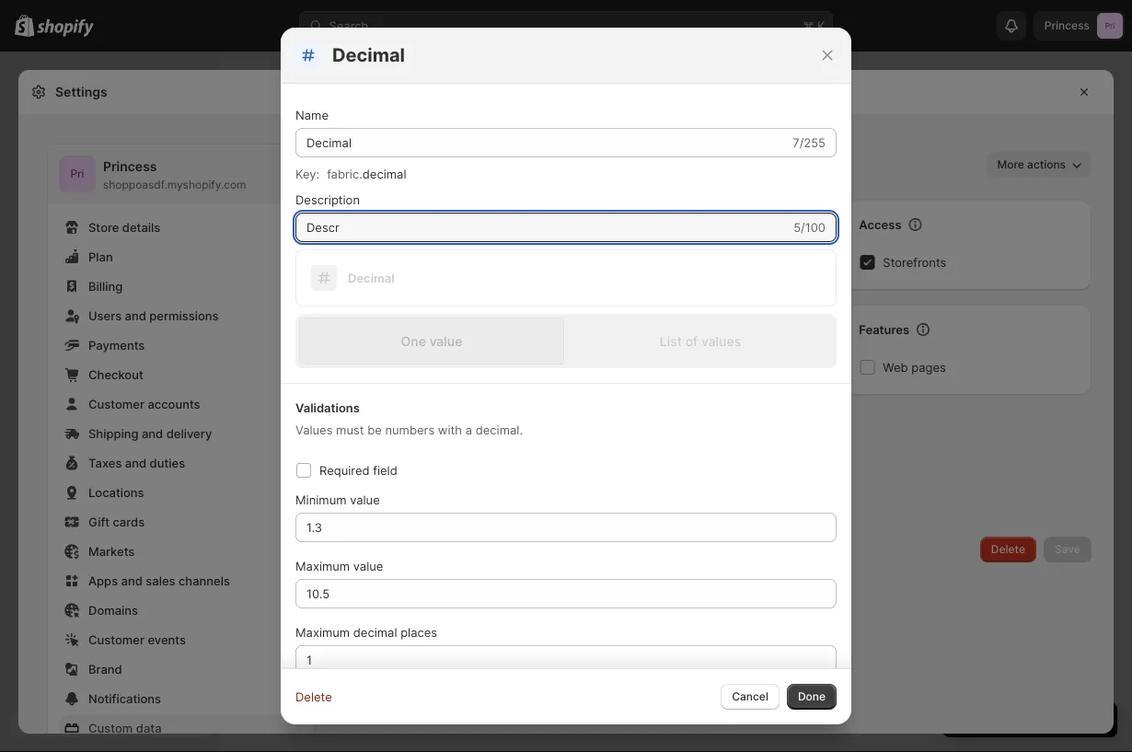 Task type: describe. For each thing, give the bounding box(es) containing it.
accounts
[[148, 397, 200, 411]]

done
[[798, 690, 826, 704]]

shipping
[[88, 426, 139, 441]]

customer accounts link
[[59, 391, 302, 417]]

and for users
[[125, 309, 146, 323]]

princess image
[[59, 156, 96, 193]]

notifications
[[88, 692, 161, 706]]

checkout link
[[59, 362, 302, 388]]

maximum decimal places
[[296, 625, 438, 640]]

with
[[438, 423, 462, 437]]

payments link
[[59, 333, 302, 358]]

⌘ k
[[804, 18, 826, 33]]

settings dialog
[[18, 70, 1114, 753]]

decimal inside dialog
[[333, 44, 405, 66]]

cancel button
[[721, 684, 780, 710]]

fabric
[[365, 153, 421, 176]]

k
[[818, 18, 826, 33]]

princess
[[103, 159, 157, 175]]

users and permissions link
[[59, 303, 302, 329]]

minimum value
[[296, 493, 380, 507]]

gift
[[88, 515, 110, 529]]

domains link
[[59, 598, 302, 624]]

access
[[860, 217, 902, 232]]

learn more about metaobjects
[[620, 597, 807, 613]]

permissions
[[150, 309, 219, 323]]

name inside settings dialog
[[350, 216, 384, 231]]

shop settings menu element
[[48, 145, 313, 753]]

taxes and duties link
[[59, 450, 302, 476]]

duties
[[150, 456, 185, 470]]

search
[[329, 18, 369, 33]]

required field
[[320, 463, 398, 478]]

storefronts
[[884, 255, 947, 269]]

plan link
[[59, 244, 302, 270]]

delete for delete button within the settings dialog
[[992, 543, 1026, 556]]

numbers
[[385, 423, 435, 437]]

custom data link
[[59, 716, 302, 741]]

markets link
[[59, 539, 302, 565]]

places
[[401, 625, 438, 640]]

pages
[[912, 360, 947, 374]]

taxes
[[88, 456, 122, 470]]

maximum for maximum decimal places
[[296, 625, 350, 640]]

princess shoppoasdf.myshopify.com
[[103, 159, 246, 192]]

must
[[336, 423, 364, 437]]

customer accounts
[[88, 397, 200, 411]]

learn
[[620, 597, 655, 613]]

cancel
[[732, 690, 769, 704]]

channels
[[179, 574, 230, 588]]

brand link
[[59, 657, 302, 683]]

type:
[[350, 286, 381, 301]]

delete for delete button inside the the decimal dialog
[[296, 690, 332, 704]]

0 vertical spatial decimal
[[363, 167, 407, 181]]

pri button
[[59, 156, 96, 193]]

key: fabric. decimal
[[296, 167, 407, 181]]

minimum
[[296, 493, 347, 507]]

Name text field
[[296, 128, 790, 158]]

locations
[[88, 485, 144, 500]]

value for maximum value
[[354, 559, 383, 573]]

billing
[[88, 279, 123, 293]]

name inside the decimal dialog
[[296, 108, 329, 122]]



Task type: locate. For each thing, give the bounding box(es) containing it.
customer down domains
[[88, 633, 145, 647]]

plan
[[88, 250, 113, 264]]

1 vertical spatial value
[[354, 559, 383, 573]]

settings
[[55, 84, 107, 100]]

store details link
[[59, 215, 302, 240]]

locations link
[[59, 480, 302, 506]]

0 vertical spatial value
[[350, 493, 380, 507]]

0 vertical spatial delete button
[[981, 537, 1037, 563]]

1 horizontal spatial delete button
[[981, 537, 1037, 563]]

1 customer from the top
[[88, 397, 145, 411]]

1 vertical spatial customer
[[88, 633, 145, 647]]

1 vertical spatial delete
[[296, 690, 332, 704]]

customer for customer accounts
[[88, 397, 145, 411]]

field
[[373, 463, 398, 478]]

done button
[[787, 684, 837, 710]]

notifications link
[[59, 686, 302, 712]]

0 horizontal spatial delete
[[296, 690, 332, 704]]

1 vertical spatial decimal
[[354, 625, 397, 640]]

0 vertical spatial name
[[296, 108, 329, 122]]

0 vertical spatial maximum
[[296, 559, 350, 573]]

fabric.
[[327, 167, 363, 181]]

domains
[[88, 603, 138, 618]]

web pages
[[884, 360, 947, 374]]

users
[[88, 309, 122, 323]]

maximum for maximum value
[[296, 559, 350, 573]]

decimal
[[333, 44, 405, 66], [442, 382, 489, 397]]

store
[[88, 220, 119, 234]]

web
[[884, 360, 909, 374]]

0 vertical spatial delete
[[992, 543, 1026, 556]]

shipping and delivery link
[[59, 421, 302, 447]]

and right users
[[125, 309, 146, 323]]

decimal up a
[[442, 382, 489, 397]]

1 maximum from the top
[[296, 559, 350, 573]]

gift cards link
[[59, 509, 302, 535]]

users and permissions
[[88, 309, 219, 323]]

details
[[122, 220, 160, 234]]

data
[[136, 721, 162, 735]]

events
[[148, 633, 186, 647]]

delete button
[[981, 537, 1037, 563], [285, 684, 343, 710]]

delete button inside the decimal dialog
[[285, 684, 343, 710]]

customer inside customer accounts link
[[88, 397, 145, 411]]

customer for customer events
[[88, 633, 145, 647]]

maximum down minimum
[[296, 559, 350, 573]]

and
[[125, 309, 146, 323], [142, 426, 163, 441], [125, 456, 147, 470], [121, 574, 143, 588]]

name
[[296, 108, 329, 122], [350, 216, 384, 231]]

apps and sales channels link
[[59, 568, 302, 594]]

⌘
[[804, 18, 815, 33]]

decimal.
[[476, 423, 523, 437]]

decimal down 'search'
[[333, 44, 405, 66]]

1 vertical spatial name
[[350, 216, 384, 231]]

about
[[693, 597, 728, 613]]

decimal left places
[[354, 625, 397, 640]]

and right taxes
[[125, 456, 147, 470]]

customer down 'checkout'
[[88, 397, 145, 411]]

Description text field
[[296, 213, 790, 242]]

decimal
[[363, 167, 407, 181], [354, 625, 397, 640]]

delete
[[992, 543, 1026, 556], [296, 690, 332, 704]]

markets
[[88, 544, 135, 559]]

more
[[658, 597, 689, 613]]

and for apps
[[121, 574, 143, 588]]

0 horizontal spatial decimal
[[333, 44, 405, 66]]

and right apps
[[121, 574, 143, 588]]

delete inside settings dialog
[[992, 543, 1026, 556]]

gift cards
[[88, 515, 145, 529]]

maximum value
[[296, 559, 383, 573]]

0 vertical spatial customer
[[88, 397, 145, 411]]

and down customer accounts at the left bottom
[[142, 426, 163, 441]]

shopify image
[[37, 19, 94, 37]]

customer events
[[88, 633, 186, 647]]

None text field
[[296, 513, 837, 543], [296, 646, 837, 675], [296, 513, 837, 543], [296, 646, 837, 675]]

customer
[[88, 397, 145, 411], [88, 633, 145, 647]]

required
[[320, 463, 370, 478]]

shipping and delivery
[[88, 426, 212, 441]]

cards
[[113, 515, 145, 529]]

values
[[296, 423, 333, 437]]

metaobjects link
[[732, 597, 807, 613]]

taxes and duties
[[88, 456, 185, 470]]

delete inside the decimal dialog
[[296, 690, 332, 704]]

apps
[[88, 574, 118, 588]]

shoppoasdf.myshopify.com
[[103, 178, 246, 192]]

1 vertical spatial maximum
[[296, 625, 350, 640]]

value for minimum value
[[350, 493, 380, 507]]

billing link
[[59, 274, 302, 299]]

store details
[[88, 220, 160, 234]]

1 horizontal spatial decimal
[[442, 382, 489, 397]]

1 vertical spatial delete button
[[285, 684, 343, 710]]

maximum
[[296, 559, 350, 573], [296, 625, 350, 640]]

value up maximum decimal places
[[354, 559, 383, 573]]

0 vertical spatial decimal
[[333, 44, 405, 66]]

and for taxes
[[125, 456, 147, 470]]

fields
[[350, 349, 384, 363]]

and for shipping
[[142, 426, 163, 441]]

brand
[[88, 662, 122, 677]]

sales
[[146, 574, 175, 588]]

0 horizontal spatial name
[[296, 108, 329, 122]]

value down required field
[[350, 493, 380, 507]]

features
[[860, 322, 910, 337]]

maximum down maximum value
[[296, 625, 350, 640]]

decimal dialog
[[0, 28, 1133, 725]]

key:
[[296, 167, 320, 181]]

customer events link
[[59, 627, 302, 653]]

2 maximum from the top
[[296, 625, 350, 640]]

delivery
[[166, 426, 212, 441]]

1 vertical spatial decimal
[[442, 382, 489, 397]]

customer inside customer events link
[[88, 633, 145, 647]]

1 horizontal spatial delete
[[992, 543, 1026, 556]]

name down description
[[350, 216, 384, 231]]

custom data
[[88, 721, 162, 735]]

1 horizontal spatial name
[[350, 216, 384, 231]]

name up key:
[[296, 108, 329, 122]]

None text field
[[296, 579, 837, 609]]

checkout
[[88, 368, 143, 382]]

decimal right key:
[[363, 167, 407, 181]]

payments
[[88, 338, 145, 352]]

apps and sales channels
[[88, 574, 230, 588]]

decimal inside button
[[442, 382, 489, 397]]

be
[[368, 423, 382, 437]]

0 horizontal spatial delete button
[[285, 684, 343, 710]]

metaobjects
[[732, 597, 807, 613]]

delete button inside settings dialog
[[981, 537, 1037, 563]]

2 customer from the top
[[88, 633, 145, 647]]

validations
[[296, 401, 360, 415]]

decimal button
[[335, 373, 830, 428]]

custom
[[88, 721, 133, 735]]

validations values must be numbers with a decimal.
[[296, 401, 523, 437]]

a
[[466, 423, 473, 437]]



Task type: vqa. For each thing, say whether or not it's contained in the screenshot.
22th row from the bottom
no



